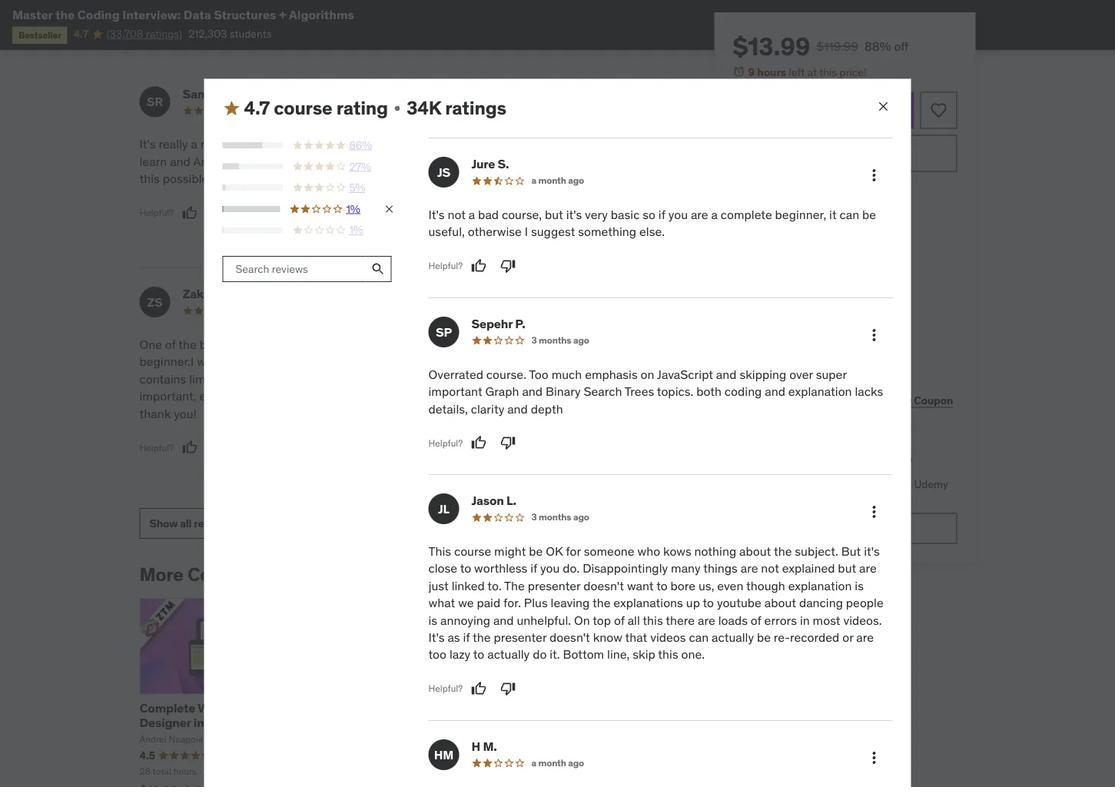 Task type: locate. For each thing, give the bounding box(es) containing it.
months for be
[[539, 511, 572, 523]]

data inside complete machine learning & data science bootcamp 2023
[[506, 715, 533, 731]]

1 vertical spatial so
[[439, 406, 452, 421]]

at
[[808, 65, 817, 79]]

complete up "figma," on the left bottom of the page
[[140, 700, 195, 716]]

rating for dm
[[253, 26, 305, 49]]

errors
[[765, 612, 797, 628]]

complete python developer in 2023: zero to mastery
[[323, 700, 483, 731]]

lectures down 19245 reviews element
[[590, 766, 623, 778]]

explanations inside "this course might be ok for someone who kows nothing about the subject.  but it's close to worthless if you do.  disappointingly many things are not explained but are just linked to.  the presenter doesn't want to bore us, even though explanation is what we paid for.  plus leaving the explanations up to youtube about dancing people is annoying and unhelpful.  on top of all this there are loads of errors in most videos. it's as if the presenter doesn't know that videos can actually be re-recorded or are too lazy to actually do it.  bottom line, skip this one."
[[614, 595, 683, 611]]

0 horizontal spatial complete
[[140, 700, 195, 716]]

0 vertical spatial 3
[[243, 105, 248, 117]]

0 horizontal spatial super
[[506, 406, 537, 421]]

0 horizontal spatial or
[[803, 453, 816, 471]]

even
[[717, 578, 744, 593]]

on inside "overrated course. too much emphasis on javascript and skipping over super important graph and binary search trees topics. both coding and explanation lacks details, clarity and depth"
[[641, 366, 655, 382]]

4.5 up 'few'
[[448, 154, 466, 170]]

1 horizontal spatial by
[[293, 154, 306, 170]]

course, inside unreal prep course, i tanked an interview last week after being in software for around 1.5 years. took this course and am feeling super prepared. not sure why i neglected this topic for so long, but super happy that i took initiative. this is a must for anyone that didn't go the traditional route with learning to code.
[[488, 337, 528, 353]]

2 horizontal spatial be
[[863, 207, 876, 222]]

1 vertical spatial explanations
[[614, 595, 683, 611]]

helpful? left mark review by jure s. as helpful image
[[429, 260, 463, 272]]

(19,245)
[[582, 750, 615, 762]]

andrei down rich
[[193, 154, 229, 170]]

1 vertical spatial be
[[529, 543, 543, 559]]

rating inside "dialog"
[[336, 96, 388, 119]]

1 vertical spatial show
[[150, 517, 178, 531]]

explanation
[[789, 384, 852, 399], [788, 578, 852, 593]]

5% button
[[223, 180, 396, 195]]

this up traditional at the bottom
[[473, 423, 496, 439]]

2 horizontal spatial complete
[[506, 700, 562, 716]]

2 month from the top
[[538, 757, 566, 769]]

course inside i wish to give 5 stars as this course contains limited topics that are the most important, everything useless is striped out, thank you!
[[343, 354, 380, 370]]

many
[[671, 560, 701, 576]]

and
[[592, 137, 613, 152], [170, 154, 191, 170], [844, 325, 862, 339], [716, 366, 737, 382], [548, 371, 569, 387], [522, 384, 543, 399], [765, 384, 786, 399], [507, 401, 528, 416], [493, 612, 514, 628]]

in inside complete web & mobile designer in 2023: ui/ux, figma, +more
[[194, 715, 204, 731]]

medium image
[[140, 29, 158, 47], [223, 99, 241, 117]]

ago for experience,
[[279, 105, 295, 117]]

too
[[429, 647, 447, 662]]

can inside "this course might be ok for someone who kows nothing about the subject.  but it's close to worthless if you do.  disappointingly many things are not explained but are just linked to.  the presenter doesn't want to bore us, even though explanation is what we paid for.  plus leaving the explanations up to youtube about dancing people is annoying and unhelpful.  on top of all this there are loads of errors in most videos. it's as if the presenter doesn't know that videos can actually be re-recorded or are too lazy to actually do it.  bottom line, skip this one."
[[689, 629, 709, 645]]

more up access
[[820, 453, 855, 471]]

1 complete from the left
[[140, 700, 195, 716]]

34k inside "dialog"
[[407, 96, 441, 119]]

all levels
[[446, 766, 485, 778]]

hours for 382 lectures
[[540, 766, 563, 778]]

3 complete from the left
[[506, 700, 562, 716]]

5
[[264, 354, 272, 370], [791, 453, 800, 471]]

not inside it's not a bad course, but it's very basic so if you are a complete beginner, it can be useful, otherwise i suggest something else.
[[448, 207, 466, 222]]

total for 28
[[153, 766, 171, 778]]

1 vertical spatial about
[[765, 595, 796, 611]]

data for structures
[[184, 7, 211, 22]]

1 month from the top
[[538, 175, 566, 187]]

go
[[421, 440, 435, 456]]

0 horizontal spatial &
[[226, 700, 234, 716]]

helpful? left mark review by samyr oliveira r. as helpful 'image'
[[140, 207, 174, 219]]

1 2023: from the left
[[207, 715, 239, 731]]

helpful? up developer
[[429, 683, 463, 695]]

1 horizontal spatial lectures
[[405, 766, 438, 778]]

didn't
[[636, 423, 667, 439]]

courses down get at right bottom
[[733, 492, 771, 506]]

1 lectures from the left
[[223, 766, 256, 778]]

most inside "this course might be ok for someone who kows nothing about the subject.  but it's close to worthless if you do.  disappointingly many things are not explained but are just linked to.  the presenter doesn't want to bore us, even though explanation is what we paid for.  plus leaving the explanations up to youtube about dancing people is annoying and unhelpful.  on top of all this there are loads of errors in most videos. it's as if the presenter doesn't know that videos can actually be re-recorded or are too lazy to actually do it.  bottom line, skip this one."
[[813, 612, 841, 628]]

medium image for dm
[[140, 29, 158, 47]]

and inside unreal prep course, i tanked an interview last week after being in software for around 1.5 years. took this course and am feeling super prepared. not sure why i neglected this topic for so long, but super happy that i took initiative. this is a must for anyone that didn't go the traditional route with learning to code.
[[548, 371, 569, 387]]

helpful? for this course might be ok for someone who kows nothing about the subject.  but it's close to worthless if you do.  disappointingly many things are not explained but are just linked to.  the presenter doesn't want to bore us, even though explanation is what we paid for.  plus leaving the explanations up to youtube about dancing people is annoying and unhelpful.  on top of all this there are loads of errors in most videos. it's as if the presenter doesn't know that videos can actually be re-recorded or are too lazy to actually do it.  bottom line, skip this one.
[[429, 683, 463, 695]]

month for m.
[[538, 757, 566, 769]]

1 horizontal spatial 4.5
[[448, 154, 466, 170]]

1 vertical spatial s.
[[252, 287, 264, 302]]

are down videos.
[[857, 629, 874, 645]]

4.7 course rating
[[161, 26, 305, 49], [244, 96, 388, 119]]

can inside it's not a bad course, but it's very basic so if you are a complete beginner, it can be useful, otherwise i suggest something else.
[[840, 207, 860, 222]]

if up else.
[[659, 207, 666, 222]]

most inside i wish to give 5 stars as this course contains limited topics that are the most important, everything useless is striped out, thank you!
[[332, 371, 360, 387]]

step down experience,
[[266, 154, 290, 170]]

s. right jure
[[498, 156, 509, 172]]

doesn't down on at bottom
[[550, 629, 590, 645]]

course up out,
[[343, 354, 380, 370]]

jason l.
[[472, 493, 516, 509]]

can up stars at top
[[295, 337, 315, 353]]

3 lectures from the left
[[590, 766, 623, 778]]

is up traditional at the bottom
[[499, 423, 508, 439]]

explanations
[[525, 154, 594, 170], [614, 595, 683, 611]]

0 horizontal spatial 4.7
[[74, 27, 88, 41]]

2023: inside "complete python developer in 2023: zero to mastery"
[[336, 715, 369, 731]]

1 vertical spatial you
[[273, 337, 292, 353]]

i left adquired
[[550, 188, 553, 204]]

1 vertical spatial courses
[[733, 492, 771, 506]]

1 total from the left
[[153, 766, 171, 778]]

it's inside "this course might be ok for someone who kows nothing about the subject.  but it's close to worthless if you do.  disappointingly many things are not explained but are just linked to.  the presenter doesn't want to bore us, even though explanation is what we paid for.  plus leaving the explanations up to youtube about dancing people is annoying and unhelpful.  on top of all this there are loads of errors in most videos. it's as if the presenter doesn't know that videos can actually be re-recorded or are too lazy to actually do it.  bottom line, skip this one."
[[429, 629, 445, 645]]

30-day money-back guarantee
[[780, 185, 911, 196]]

2 step from the left
[[309, 154, 333, 170]]

52727 reviews element
[[399, 749, 432, 762]]

34k down algorithms
[[324, 26, 358, 49]]

about
[[740, 543, 771, 559], [765, 595, 796, 611]]

the left best
[[179, 337, 197, 353]]

left
[[789, 65, 805, 79]]

0 vertical spatial andrei
[[193, 154, 229, 170]]

4.7 course rating for it's not a bad course, but it's very basic so if you are a complete beginner, it can be useful, otherwise i suggest something else.
[[244, 96, 388, 119]]

in inside unreal prep course, i tanked an interview last week after being in software for around 1.5 years. took this course and am feeling super prepared. not sure why i neglected this topic for so long, but super happy that i took initiative. this is a must for anyone that didn't go the traditional route with learning to code.
[[516, 354, 525, 370]]

2 vertical spatial this
[[429, 543, 451, 559]]

by right courses
[[262, 563, 283, 586]]

took
[[456, 371, 482, 387]]

xsmall image
[[383, 203, 396, 215], [733, 367, 745, 382]]

super
[[816, 366, 847, 382], [632, 371, 663, 387], [506, 406, 537, 421]]

3 for oliveira
[[243, 105, 248, 117]]

34k right xsmall icon
[[407, 96, 441, 119]]

0 vertical spatial course,
[[470, 137, 510, 152]]

2 2023: from the left
[[336, 715, 369, 731]]

0 vertical spatial 4.7 course rating
[[161, 26, 305, 49]]

1 horizontal spatial data
[[506, 715, 533, 731]]

with
[[549, 440, 573, 456]]

students
[[230, 27, 272, 41]]

and down software
[[548, 371, 569, 387]]

2 total from the left
[[519, 766, 538, 778]]

0 vertical spatial after
[[572, 171, 598, 187]]

0 vertical spatial it's
[[140, 137, 156, 152]]

a left the complete
[[711, 207, 718, 222]]

mark review by jure s. as helpful image
[[471, 258, 487, 274]]

0 vertical spatial 1% button
[[223, 201, 396, 216]]

0 vertical spatial medium image
[[140, 29, 158, 47]]

andrei
[[193, 154, 229, 170], [140, 734, 166, 746]]

data up the 4.6
[[506, 715, 533, 731]]

figma,
[[140, 730, 178, 745]]

learn down really
[[140, 154, 167, 170]]

of inside one of the best courses you can do as a beginner.
[[165, 337, 176, 353]]

1 vertical spatial actually
[[488, 647, 530, 662]]

9
[[748, 65, 755, 79]]

0 horizontal spatial courses
[[227, 337, 270, 353]]

explanation inside "this course might be ok for someone who kows nothing about the subject.  but it's close to worthless if you do.  disappointingly many things are not explained but are just linked to.  the presenter doesn't want to bore us, even though explanation is what we paid for.  plus leaving the explanations up to youtube about dancing people is annoying and unhelpful.  on top of all this there are loads of errors in most videos. it's as if the presenter doesn't know that videos can actually be re-recorded or are too lazy to actually do it.  bottom line, skip this one."
[[788, 578, 852, 593]]

1 a month ago from the top
[[532, 175, 584, 187]]

88%
[[865, 38, 891, 54]]

4.7
[[161, 26, 187, 49], [74, 27, 88, 41], [244, 96, 270, 119]]

0 vertical spatial explanation
[[789, 384, 852, 399]]

courses
[[188, 563, 258, 586]]

zaka tabish s.
[[183, 287, 264, 302]]

you!
[[174, 406, 197, 421]]

2 complete from the left
[[323, 700, 379, 716]]

all left reviews
[[180, 517, 192, 531]]

s. inside "dialog"
[[498, 156, 509, 172]]

course up worthless
[[454, 543, 491, 559]]

month left 382
[[538, 757, 566, 769]]

presenter down the unhelpful.
[[494, 629, 547, 645]]

and inside "this course might be ok for someone who kows nothing about the subject.  but it's close to worthless if you do.  disappointingly many things are not explained but are just linked to.  the presenter doesn't want to bore us, even though explanation is what we paid for.  plus leaving the explanations up to youtube about dancing people is annoying and unhelpful.  on top of all this there are loads of errors in most videos. it's as if the presenter doesn't know that videos can actually be re-recorded or are too lazy to actually do it.  bottom line, skip this one."
[[493, 612, 514, 628]]

0 horizontal spatial if
[[463, 629, 470, 645]]

this for includes:
[[733, 215, 757, 231]]

4.7 course rating down structures
[[161, 26, 305, 49]]

super up gift this course
[[816, 366, 847, 382]]

to left give
[[225, 354, 236, 370]]

3 months ago up ok
[[532, 511, 589, 523]]

and down too
[[522, 384, 543, 399]]

p. for mark p.
[[495, 287, 506, 302]]

i inside i wish to give 5 stars as this course contains limited topics that are the most important, everything useless is striped out, thank you!
[[191, 354, 194, 370]]

0 horizontal spatial 34k
[[324, 26, 358, 49]]

team
[[776, 477, 801, 491]]

27% button
[[223, 159, 396, 174]]

1 horizontal spatial all
[[628, 612, 640, 628]]

courses inside one of the best courses you can do as a beginner.
[[227, 337, 270, 353]]

0 horizontal spatial rating
[[253, 26, 305, 49]]

2 vertical spatial you
[[540, 560, 560, 576]]

dialog
[[204, 79, 911, 787]]

or inside training 5 or more people? get your team access to 25,000+ top udemy courses anytime, anywhere.
[[803, 453, 816, 471]]

ratings inside "dialog"
[[445, 96, 507, 119]]

top inside training 5 or more people? get your team access to 25,000+ top udemy courses anytime, anywhere.
[[896, 477, 912, 491]]

a inside it's really a rich experience, tons of concepts to learn and andrei teach step by step making this possible!
[[191, 137, 197, 152]]

it's right but
[[864, 543, 880, 559]]

mark review by samyr oliveira r. as helpful image
[[182, 205, 198, 221]]

show for show all reviews
[[150, 517, 178, 531]]

most down dancing
[[813, 612, 841, 628]]

1 vertical spatial months
[[539, 511, 572, 523]]

to inside unreal prep course, i tanked an interview last week after being in software for around 1.5 years. took this course and am feeling super prepared. not sure why i neglected this topic for so long, but super happy that i took initiative. this is a must for anyone that didn't go the traditional route with learning to code.
[[623, 440, 634, 456]]

3 months ago up software
[[532, 334, 589, 346]]

more
[[140, 563, 184, 586]]

lectures for 340 lectures
[[405, 766, 438, 778]]

mark review by mark p. as unhelpful image
[[493, 469, 508, 485]]

2 vertical spatial it's
[[429, 629, 445, 645]]

presenter up leaving
[[528, 578, 581, 593]]

1 explanation from the top
[[789, 384, 852, 399]]

2 explanation from the top
[[788, 578, 852, 593]]

a left lot,
[[563, 137, 569, 152]]

in
[[516, 354, 525, 370], [800, 612, 810, 628], [194, 715, 204, 731], [323, 715, 334, 731]]

tons
[[290, 137, 314, 152]]

0 horizontal spatial on
[[641, 366, 655, 382]]

recorded
[[790, 629, 840, 645]]

total for 44
[[519, 766, 538, 778]]

0 horizontal spatial do
[[318, 337, 332, 353]]

neagoie,
[[169, 734, 205, 746]]

i inside it's not a bad course, but it's very basic so if you are a complete beginner, it can be useful, otherwise i suggest something else.
[[525, 224, 528, 240]]

to.
[[488, 578, 502, 593]]

oliveira
[[222, 86, 265, 102]]

do up striped at left
[[318, 337, 332, 353]]

loads
[[718, 612, 748, 628]]

additional actions for review by sepehr p. image
[[865, 326, 884, 344]]

are
[[691, 207, 708, 222], [291, 371, 309, 387], [741, 560, 758, 576], [860, 560, 877, 576], [698, 612, 716, 628], [857, 629, 874, 645]]

in left too
[[516, 354, 525, 370]]

and inside excelent course, i enjoied a lot, and learn as well, 4.5 cause the explanations were not the best,  few couple issues but after that was amazing the vision that i adquired
[[592, 137, 613, 152]]

ago right 44 total hours
[[568, 757, 584, 769]]

mark review by sepehr p. as unhelpful image
[[500, 435, 516, 451]]

0 vertical spatial p.
[[495, 287, 506, 302]]

someone
[[584, 543, 635, 559]]

mark review by samyr oliveira r. as unhelpful image
[[211, 205, 227, 221]]

more down long,
[[451, 429, 477, 443]]

0 horizontal spatial top
[[593, 612, 611, 628]]

2 months from the top
[[539, 511, 572, 523]]

0 horizontal spatial medium image
[[140, 29, 158, 47]]

complete python developer in 2023: zero to mastery link
[[323, 700, 483, 731]]

tabish
[[212, 287, 250, 302]]

amazing
[[421, 188, 467, 204]]

this left possible!
[[140, 171, 160, 187]]

1 vertical spatial it's
[[429, 207, 445, 222]]

to inside training 5 or more people? get your team access to 25,000+ top udemy courses anytime, anywhere.
[[839, 477, 849, 491]]

ok
[[546, 543, 563, 559]]

course down structures
[[191, 26, 250, 49]]

0 vertical spatial show
[[421, 429, 449, 443]]

1% button down 5% button
[[223, 201, 396, 216]]

bore
[[671, 578, 696, 593]]

there
[[666, 612, 695, 628]]

complete inside "complete python developer in 2023: zero to mastery"
[[323, 700, 379, 716]]

0 horizontal spatial hours
[[174, 766, 197, 778]]

to inside it's really a rich experience, tons of concepts to learn and andrei teach step by step making this possible!
[[384, 137, 395, 152]]

show for show more
[[421, 429, 449, 443]]

helpful? left the mark review by zaka tabish s. as helpful 'image'
[[140, 442, 174, 454]]

submit search image
[[371, 261, 386, 277]]

2 3 months ago from the top
[[532, 511, 589, 523]]

1 vertical spatial course,
[[502, 207, 542, 222]]

concepts
[[331, 137, 382, 152]]

the inside one of the best courses you can do as a beginner.
[[179, 337, 197, 353]]

the inside unreal prep course, i tanked an interview last week after being in software for around 1.5 years. took this course and am feeling super prepared. not sure why i neglected this topic for so long, but super happy that i took initiative. this is a must for anyone that didn't go the traditional route with learning to code.
[[438, 440, 456, 456]]

2 horizontal spatial this
[[733, 215, 757, 231]]

the inside i wish to give 5 stars as this course contains limited topics that are the most important, everything useless is striped out, thank you!
[[311, 371, 329, 387]]

4.7 course rating inside "dialog"
[[244, 96, 388, 119]]

total right the 44
[[519, 766, 538, 778]]

not inside "this course might be ok for someone who kows nothing about the subject.  but it's close to worthless if you do.  disappointingly many things are not explained but are just linked to.  the presenter doesn't want to bore us, even though explanation is what we paid for.  plus leaving the explanations up to youtube about dancing people is annoying and unhelpful.  on top of all this there are loads of errors in most videos. it's as if the presenter doesn't know that videos can actually be re-recorded or are too lazy to actually do it.  bottom line, skip this one."
[[761, 560, 779, 576]]

not
[[627, 154, 645, 170], [448, 207, 466, 222], [761, 560, 779, 576]]

0 horizontal spatial ratings
[[362, 26, 424, 49]]

levels
[[459, 766, 485, 778]]

+more
[[181, 730, 218, 745]]

0 vertical spatial 1%
[[346, 202, 360, 216]]

1 horizontal spatial it's
[[864, 543, 880, 559]]

it's
[[140, 137, 156, 152], [429, 207, 445, 222], [429, 629, 445, 645]]

1 vertical spatial 3
[[532, 334, 537, 346]]

topic
[[638, 389, 666, 404]]

this inside unreal prep course, i tanked an interview last week after being in software for around 1.5 years. took this course and am feeling super prepared. not sure why i neglected this topic for so long, but super happy that i took initiative. this is a must for anyone that didn't go the traditional route with learning to code.
[[473, 423, 496, 439]]

making
[[336, 154, 376, 170]]

after up 'took'
[[453, 354, 479, 370]]

medium image left weeks
[[223, 99, 241, 117]]

0 vertical spatial data
[[184, 7, 211, 22]]

just
[[429, 578, 449, 593]]

money-
[[813, 185, 844, 196]]

the
[[504, 578, 525, 593]]

but down but
[[838, 560, 857, 576]]

1 vertical spatial andrei
[[140, 734, 166, 746]]

2023: up "daniel" at the left
[[207, 715, 239, 731]]

about up the though
[[740, 543, 771, 559]]

you down ok
[[540, 560, 560, 576]]

i left the enjoied
[[513, 137, 516, 152]]

2 a month ago from the top
[[532, 757, 584, 769]]

ratings up excelent
[[445, 96, 507, 119]]

in up recorded
[[800, 612, 810, 628]]

you inside it's not a bad course, but it's very basic so if you are a complete beginner, it can be useful, otherwise i suggest something else.
[[669, 207, 688, 222]]

1 horizontal spatial after
[[572, 171, 598, 187]]

teach
[[232, 154, 263, 170]]

not up the though
[[761, 560, 779, 576]]

1 step from the left
[[266, 154, 290, 170]]

and up were
[[592, 137, 613, 152]]

a down the enjoied
[[532, 175, 537, 187]]

0 vertical spatial by
[[293, 154, 306, 170]]

4.6
[[506, 749, 522, 763]]

0 vertical spatial more
[[451, 429, 477, 443]]

0 vertical spatial rating
[[253, 26, 305, 49]]

rating left xsmall icon
[[336, 96, 388, 119]]

we
[[458, 595, 474, 611]]

xsmall image up coding
[[733, 367, 745, 382]]

3 months ago for much
[[532, 334, 589, 346]]

ivan
[[500, 86, 524, 102]]

1 horizontal spatial complete
[[323, 700, 379, 716]]

ago
[[279, 105, 295, 117], [568, 175, 584, 187], [573, 334, 589, 346], [573, 511, 589, 523], [568, 757, 584, 769]]

1 vertical spatial on
[[641, 366, 655, 382]]

jure s.
[[472, 156, 509, 172]]

p. inside "dialog"
[[515, 316, 525, 332]]

mark
[[464, 287, 493, 302]]

step down 66% button in the top of the page
[[309, 154, 333, 170]]

if
[[659, 207, 666, 222], [531, 560, 537, 576], [463, 629, 470, 645]]

1 vertical spatial data
[[506, 715, 533, 731]]

hours left 382
[[540, 766, 563, 778]]

after inside unreal prep course, i tanked an interview last week after being in software for around 1.5 years. took this course and am feeling super prepared. not sure why i neglected this topic for so long, but super happy that i took initiative. this is a must for anyone that didn't go the traditional route with learning to code.
[[453, 354, 479, 370]]

1 vertical spatial or
[[843, 629, 854, 645]]

it's left really
[[140, 137, 156, 152]]

1 & from the left
[[226, 700, 234, 716]]

0 vertical spatial if
[[659, 207, 666, 222]]

as
[[646, 137, 659, 152], [335, 337, 347, 353], [305, 354, 317, 370], [448, 629, 460, 645]]

1 vertical spatial i
[[550, 188, 553, 204]]

1 horizontal spatial can
[[689, 629, 709, 645]]

might
[[494, 543, 526, 559]]

3 for p.
[[532, 334, 537, 346]]

it's inside it's not a bad course, but it's very basic so if you are a complete beginner, it can be useful, otherwise i suggest something else.
[[429, 207, 445, 222]]

complete machine learning & data science bootcamp 2023 link
[[506, 700, 677, 731]]

enjoied
[[519, 137, 560, 152]]

to left code.
[[623, 440, 634, 456]]

1 vertical spatial xsmall image
[[733, 367, 745, 382]]

5 up team
[[791, 453, 800, 471]]

mark review by jason l. as helpful image
[[471, 681, 487, 696]]

1 horizontal spatial hours
[[540, 766, 563, 778]]

complete inside complete machine learning & data science bootcamp 2023
[[506, 700, 562, 716]]

super down the sure
[[506, 406, 537, 421]]

0 horizontal spatial be
[[529, 543, 543, 559]]

$13.99
[[733, 31, 810, 61]]

mark review by mark p. as helpful image
[[464, 469, 479, 485]]

1 vertical spatial presenter
[[494, 629, 547, 645]]

but up adquired
[[551, 171, 569, 187]]

can right it
[[840, 207, 860, 222]]

2 horizontal spatial super
[[816, 366, 847, 382]]

i right mark review by diego ivan mendoza m. as unhelpful image on the top of page
[[525, 224, 528, 240]]

a right the 4.6
[[532, 757, 537, 769]]

0 vertical spatial a month ago
[[532, 175, 584, 187]]

1 vertical spatial by
[[262, 563, 283, 586]]

2 vertical spatial course,
[[488, 337, 528, 353]]

a inside one of the best courses you can do as a beginner.
[[350, 337, 357, 353]]

2 & from the left
[[669, 700, 677, 716]]

1 horizontal spatial step
[[309, 154, 333, 170]]

ago for course,
[[568, 175, 584, 187]]

interview:
[[122, 7, 181, 22]]

on up the trees
[[641, 366, 655, 382]]

super down 1.5 at the top
[[632, 371, 663, 387]]

1 vertical spatial not
[[448, 207, 466, 222]]

or up access
[[803, 453, 816, 471]]

0 horizontal spatial not
[[448, 207, 466, 222]]

course, up being
[[488, 337, 528, 353]]

1 3 months ago from the top
[[532, 334, 589, 346]]

0 vertical spatial months
[[539, 334, 572, 346]]

0 vertical spatial 3 months ago
[[532, 334, 589, 346]]

complete
[[140, 700, 195, 716], [323, 700, 379, 716], [506, 700, 562, 716]]

1 horizontal spatial 2023:
[[336, 715, 369, 731]]

be inside it's not a bad course, but it's very basic so if you are a complete beginner, it can be useful, otherwise i suggest something else.
[[863, 207, 876, 222]]

1 horizontal spatial medium image
[[223, 99, 241, 117]]

2 horizontal spatial you
[[669, 207, 688, 222]]

1 horizontal spatial s.
[[498, 156, 509, 172]]

4.7 inside "dialog"
[[244, 96, 270, 119]]

complete
[[721, 207, 772, 222]]

0 horizontal spatial you
[[273, 337, 292, 353]]

coding
[[78, 7, 120, 22]]

best,
[[421, 171, 448, 187]]

1 horizontal spatial if
[[531, 560, 537, 576]]

mobile
[[809, 325, 842, 339]]

mark review by sepehr p. as helpful image
[[471, 435, 487, 451]]

though
[[746, 578, 785, 593]]

gift this course
[[787, 393, 863, 407]]

the up striped at left
[[311, 371, 329, 387]]

2023
[[646, 715, 676, 731]]

if inside it's not a bad course, but it's very basic so if you are a complete beginner, it can be useful, otherwise i suggest something else.
[[659, 207, 666, 222]]

0 vertical spatial all
[[180, 517, 192, 531]]

a up mark review by diego ivan mendoza m. as helpful image
[[469, 207, 475, 222]]

1 horizontal spatial total
[[519, 766, 538, 778]]

a left rich
[[191, 137, 197, 152]]

mark review by diego ivan mendoza m. as unhelpful image
[[493, 223, 508, 238]]

5%
[[349, 181, 365, 194]]

0 vertical spatial 5
[[264, 354, 272, 370]]

0 vertical spatial on
[[794, 325, 807, 339]]

0 horizontal spatial data
[[184, 7, 211, 22]]

ago down r. at the top left of the page
[[279, 105, 295, 117]]

0 vertical spatial m.
[[581, 86, 596, 102]]

to inside "complete python developer in 2023: zero to mastery"
[[400, 715, 412, 731]]

0 vertical spatial it's
[[566, 207, 582, 222]]

2 horizontal spatial if
[[659, 207, 666, 222]]

so
[[643, 207, 656, 222], [439, 406, 452, 421]]

one
[[140, 337, 162, 353]]

19245 reviews element
[[582, 749, 615, 762]]

2 lectures from the left
[[405, 766, 438, 778]]

1 vertical spatial month
[[538, 757, 566, 769]]

if down annoying at left bottom
[[463, 629, 470, 645]]

1 horizontal spatial i
[[550, 188, 553, 204]]

4.7 for it's not a bad course, but it's very basic so if you are a complete beginner, it can be useful, otherwise i suggest something else.
[[244, 96, 270, 119]]

that up anyone
[[576, 406, 598, 421]]

mark review by jason l. as unhelpful image
[[500, 681, 516, 696]]

close modal image
[[876, 99, 891, 114]]

ago up 'someone'
[[573, 511, 589, 523]]

5 inside training 5 or more people? get your team access to 25,000+ top udemy courses anytime, anywhere.
[[791, 453, 800, 471]]

and down really
[[170, 154, 191, 170]]

1 months from the top
[[539, 334, 572, 346]]

explanation up dancing
[[788, 578, 852, 593]]

the up bestseller
[[55, 7, 75, 22]]

& inside complete machine learning & data science bootcamp 2023
[[669, 700, 677, 716]]

important
[[429, 384, 483, 399]]

lectures for 352 lectures
[[223, 766, 256, 778]]

rating for it's not a bad course, but it's very basic so if you are a complete beginner, it can be useful, otherwise i suggest something else.
[[336, 96, 388, 119]]



Task type: vqa. For each thing, say whether or not it's contained in the screenshot.
"technical" on the bottom left of page
no



Task type: describe. For each thing, give the bounding box(es) containing it.
beginner,
[[775, 207, 827, 222]]

p. for sepehr p.
[[515, 316, 525, 332]]

this down being
[[485, 371, 505, 387]]

weeks
[[250, 105, 277, 117]]

complete for data
[[506, 700, 562, 716]]

this down "videos"
[[658, 647, 679, 662]]

but inside it's not a bad course, but it's very basic so if you are a complete beginner, it can be useful, otherwise i suggest something else.
[[545, 207, 563, 222]]

not inside excelent course, i enjoied a lot, and learn as well, 4.5 cause the explanations were not the best,  few couple issues but after that was amazing the vision that i adquired
[[627, 154, 645, 170]]

as inside one of the best courses you can do as a beginner.
[[335, 337, 347, 353]]

the down annoying at left bottom
[[473, 629, 491, 645]]

route
[[517, 440, 546, 456]]

clarity
[[471, 401, 505, 416]]

to left bore
[[657, 578, 668, 593]]

useful,
[[429, 224, 465, 240]]

all
[[446, 766, 456, 778]]

4.7 for dm
[[161, 26, 187, 49]]

in inside "complete python developer in 2023: zero to mastery"
[[323, 715, 334, 731]]

382 lectures
[[571, 766, 623, 778]]

learn inside excelent course, i enjoied a lot, and learn as well, 4.5 cause the explanations were not the best,  few couple issues but after that was amazing the vision that i adquired
[[616, 137, 643, 152]]

everything
[[199, 389, 257, 404]]

master
[[12, 7, 53, 22]]

of right loads
[[751, 612, 762, 628]]

a month ago for h m.
[[532, 757, 584, 769]]

1 vertical spatial if
[[531, 560, 537, 576]]

0 vertical spatial xsmall image
[[383, 203, 396, 215]]

certificate of completion
[[758, 367, 876, 381]]

as inside "this course might be ok for someone who kows nothing about the subject.  but it's close to worthless if you do.  disappointingly many things are not explained but are just linked to.  the presenter doesn't want to bore us, even though explanation is what we paid for.  plus leaving the explanations up to youtube about dancing people is annoying and unhelpful.  on top of all this there are loads of errors in most videos. it's as if the presenter doesn't know that videos can actually be re-recorded or are too lazy to actually do it.  bottom line, skip this one."
[[448, 629, 460, 645]]

and left "tv"
[[844, 325, 862, 339]]

it's inside "this course might be ok for someone who kows nothing about the subject.  but it's close to worthless if you do.  disappointingly many things are not explained but are just linked to.  the presenter doesn't want to bore us, even though explanation is what we paid for.  plus leaving the explanations up to youtube about dancing people is annoying and unhelpful.  on top of all this there are loads of errors in most videos. it's as if the presenter doesn't know that videos can actually be re-recorded or are too lazy to actually do it.  bottom line, skip this one."
[[864, 543, 880, 559]]

javascript
[[657, 366, 713, 382]]

382
[[571, 766, 588, 778]]

0 vertical spatial ratings
[[362, 26, 424, 49]]

dialog containing 4.7 course rating
[[204, 79, 911, 787]]

this inside it's really a rich experience, tons of concepts to learn and andrei teach step by step making this possible!
[[140, 171, 160, 187]]

coupon
[[914, 393, 953, 407]]

ago for emphasis
[[573, 334, 589, 346]]

what
[[429, 595, 455, 611]]

1 vertical spatial 1%
[[349, 223, 363, 237]]

all inside show all reviews button
[[180, 517, 192, 531]]

it's for it's really a rich experience, tons of concepts to learn and andrei teach step by step making this possible!
[[140, 137, 156, 152]]

back
[[844, 185, 865, 196]]

1 horizontal spatial m.
[[581, 86, 596, 102]]

mark review by diego ivan mendoza m. as helpful image
[[464, 223, 479, 238]]

to right "lazy"
[[473, 647, 485, 662]]

access
[[803, 477, 836, 491]]

apply
[[883, 393, 912, 407]]

but inside "this course might be ok for someone who kows nothing about the subject.  but it's close to worthless if you do.  disappointingly many things are not explained but are just linked to.  the presenter doesn't want to bore us, even though explanation is what we paid for.  plus leaving the explanations up to youtube about dancing people is annoying and unhelpful.  on top of all this there are loads of errors in most videos. it's as if the presenter doesn't know that videos can actually be re-recorded or are too lazy to actually do it.  bottom line, skip this one."
[[838, 560, 857, 576]]

unhelpful.
[[517, 612, 571, 628]]

data for science
[[506, 715, 533, 731]]

rich
[[200, 137, 221, 152]]

the up explained at the right of page
[[774, 543, 792, 559]]

this right at
[[820, 65, 837, 79]]

to right up
[[703, 595, 714, 611]]

long,
[[455, 406, 482, 421]]

traditional
[[458, 440, 514, 456]]

contains
[[140, 371, 186, 387]]

adquired
[[556, 188, 605, 204]]

super inside "overrated course. too much emphasis on javascript and skipping over super important graph and binary search trees topics. both coding and explanation lacks details, clarity and depth"
[[816, 366, 847, 382]]

Search reviews text field
[[223, 256, 366, 282]]

very
[[585, 207, 608, 222]]

training 5 or more people? get your team access to 25,000+ top udemy courses anytime, anywhere.
[[733, 453, 948, 506]]

3 months ago for be
[[532, 511, 589, 523]]

much
[[552, 366, 582, 382]]

is down what
[[429, 612, 438, 628]]

certificate
[[758, 367, 808, 381]]

that inside i wish to give 5 stars as this course contains limited topics that are the most important, everything useless is striped out, thank you!
[[266, 371, 288, 387]]

of inside it's really a rich experience, tons of concepts to learn and andrei teach step by step making this possible!
[[317, 137, 328, 152]]

courses inside training 5 or more people? get your team access to 25,000+ top udemy courses anytime, anywhere.
[[733, 492, 771, 506]]

top inside "this course might be ok for someone who kows nothing about the subject.  but it's close to worthless if you do.  disappointingly many things are not explained but are just linked to.  the presenter doesn't want to bore us, even though explanation is what we paid for.  plus leaving the explanations up to youtube about dancing people is annoying and unhelpful.  on top of all this there are loads of errors in most videos. it's as if the presenter doesn't know that videos can actually be re-recorded or are too lazy to actually do it.  bottom line, skip this one."
[[593, 612, 611, 628]]

give
[[239, 354, 261, 370]]

and down "graph"
[[507, 401, 528, 416]]

close
[[429, 560, 457, 576]]

and up coding
[[716, 366, 737, 382]]

ago for ok
[[573, 511, 589, 523]]

and inside it's really a rich experience, tons of concepts to learn and andrei teach step by step making this possible!
[[170, 154, 191, 170]]

people
[[846, 595, 884, 611]]

28
[[140, 766, 151, 778]]

i left 'took'
[[601, 406, 604, 421]]

m. inside "dialog"
[[483, 739, 497, 754]]

are down up
[[698, 612, 716, 628]]

it's inside it's not a bad course, but it's very basic so if you are a complete beginner, it can be useful, otherwise i suggest something else.
[[566, 207, 582, 222]]

for down 'an'
[[579, 354, 594, 370]]

as inside excelent course, i enjoied a lot, and learn as well, 4.5 cause the explanations were not the best,  few couple issues but after that was amazing the vision that i adquired
[[646, 137, 659, 152]]

up
[[686, 595, 700, 611]]

mark review by zaka tabish s. as helpful image
[[182, 440, 198, 456]]

3 for l.
[[532, 511, 537, 523]]

0 vertical spatial doesn't
[[584, 578, 624, 593]]

as inside i wish to give 5 stars as this course contains limited topics that are the most important, everything useless is striped out, thank you!
[[305, 354, 317, 370]]

sr
[[147, 94, 163, 110]]

kows
[[663, 543, 692, 559]]

1 horizontal spatial on
[[794, 325, 807, 339]]

mark p.
[[464, 287, 506, 302]]

helpful? for overrated course. too much emphasis on javascript and skipping over super important graph and binary search trees topics. both coding and explanation lacks details, clarity and depth
[[429, 437, 463, 449]]

is inside i wish to give 5 stars as this course contains limited topics that are the most important, everything useless is striped out, thank you!
[[305, 389, 313, 404]]

unreal prep course, i tanked an interview last week after being in software for around 1.5 years. took this course and am feeling super prepared. not sure why i neglected this topic for so long, but super happy that i took initiative. this is a must for anyone that didn't go the traditional route with learning to code.
[[421, 337, 667, 456]]

this up 'took'
[[615, 389, 636, 404]]

2 vertical spatial be
[[757, 629, 771, 645]]

for.
[[504, 595, 521, 611]]

the right were
[[648, 154, 666, 170]]

access on mobile and tv
[[758, 325, 877, 339]]

9 hours left at this price!
[[748, 65, 867, 79]]

5 inside i wish to give 5 stars as this course contains limited topics that are the most important, everything useless is striped out, thank you!
[[264, 354, 272, 370]]

schifano
[[236, 734, 272, 746]]

helpful? for excelent course, i enjoied a lot, and learn as well, 4.5 cause the explanations were not the best,  few couple issues but after that was amazing the vision that i adquired
[[421, 224, 455, 236]]

(33,708
[[106, 27, 143, 41]]

2 vertical spatial if
[[463, 629, 470, 645]]

do inside "this course might be ok for someone who kows nothing about the subject.  but it's close to worthless if you do.  disappointingly many things are not explained but are just linked to.  the presenter doesn't want to bore us, even though explanation is what we paid for.  plus leaving the explanations up to youtube about dancing people is annoying and unhelpful.  on top of all this there are loads of errors in most videos. it's as if the presenter doesn't know that videos can actually be re-recorded or are too lazy to actually do it.  bottom line, skip this one."
[[533, 647, 547, 662]]

bootcamp
[[584, 715, 644, 731]]

issues
[[513, 171, 548, 187]]

is inside unreal prep course, i tanked an interview last week after being in software for around 1.5 years. took this course and am feeling super prepared. not sure why i neglected this topic for so long, but super happy that i took initiative. this is a must for anyone that didn't go the traditional route with learning to code.
[[499, 423, 508, 439]]

explanation inside "overrated course. too much emphasis on javascript and skipping over super important graph and binary search trees topics. both coding and explanation lacks details, clarity and depth"
[[789, 384, 852, 399]]

week
[[421, 354, 450, 370]]

that down 'issues'
[[525, 188, 547, 204]]

course, inside it's not a bad course, but it's very basic so if you are a complete beginner, it can be useful, otherwise i suggest something else.
[[502, 207, 542, 222]]

of up gift this course
[[811, 367, 820, 381]]

or inside "this course might be ok for someone who kows nothing about the subject.  but it's close to worthless if you do.  disappointingly many things are not explained but are just linked to.  the presenter doesn't want to bore us, even though explanation is what we paid for.  plus leaving the explanations up to youtube about dancing people is annoying and unhelpful.  on top of all this there are loads of errors in most videos. it's as if the presenter doesn't know that videos can actually be re-recorded or are too lazy to actually do it.  bottom line, skip this one."
[[843, 629, 854, 645]]

for up initiative. at the left
[[421, 406, 436, 421]]

vision
[[491, 188, 522, 204]]

medium image for it's not a bad course, but it's very basic so if you are a complete beginner, it can be useful, otherwise i suggest something else.
[[223, 99, 241, 117]]

your
[[753, 477, 774, 491]]

diego ivan mendoza m.
[[464, 86, 596, 102]]

a inside unreal prep course, i tanked an interview last week after being in software for around 1.5 years. took this course and am feeling super prepared. not sure why i neglected this topic for so long, but super happy that i took initiative. this is a must for anyone that didn't go the traditional route with learning to code.
[[511, 423, 517, 439]]

helpful? for it's not a bad course, but it's very basic so if you are a complete beginner, it can be useful, otherwise i suggest something else.
[[429, 260, 463, 272]]

+
[[279, 7, 287, 22]]

month for s.
[[538, 175, 566, 187]]

course, inside excelent course, i enjoied a lot, and learn as well, 4.5 cause the explanations were not the best,  few couple issues but after that was amazing the vision that i adquired
[[470, 137, 510, 152]]

lectures for 382 lectures
[[590, 766, 623, 778]]

get
[[733, 477, 751, 491]]

master the coding interview: data structures + algorithms
[[12, 7, 354, 22]]

4.7 course rating for dm
[[161, 26, 305, 49]]

wishlist image
[[930, 101, 948, 120]]

to inside i wish to give 5 stars as this course contains limited topics that are the most important, everything useless is striped out, thank you!
[[225, 354, 236, 370]]

emphasis
[[585, 366, 638, 382]]

worthless
[[474, 560, 528, 576]]

can inside one of the best courses you can do as a beginner.
[[295, 337, 315, 353]]

a month ago for jure s.
[[532, 175, 584, 187]]

0 vertical spatial actually
[[712, 629, 754, 645]]

in inside "this course might be ok for someone who kows nothing about the subject.  but it's close to worthless if you do.  disappointingly many things are not explained but are just linked to.  the presenter doesn't want to bore us, even though explanation is what we paid for.  plus leaving the explanations up to youtube about dancing people is annoying and unhelpful.  on top of all this there are loads of errors in most videos. it's as if the presenter doesn't know that videos can actually be re-recorded or are too lazy to actually do it.  bottom line, skip this one."
[[800, 612, 810, 628]]

off
[[894, 38, 909, 54]]

of up know
[[614, 612, 625, 628]]

it's for it's not a bad course, but it's very basic so if you are a complete beginner, it can be useful, otherwise i suggest something else.
[[429, 207, 445, 222]]

a inside excelent course, i enjoied a lot, and learn as well, 4.5 cause the explanations were not the best,  few couple issues but after that was amazing the vision that i adquired
[[563, 137, 569, 152]]

learn inside it's really a rich experience, tons of concepts to learn and andrei teach step by step making this possible!
[[140, 154, 167, 170]]

excelent course, i enjoied a lot, and learn as well, 4.5 cause the explanations were not the best,  few couple issues but after that was amazing the vision that i adquired
[[421, 137, 666, 204]]

2 horizontal spatial hours
[[757, 65, 787, 79]]

2 1% button from the top
[[223, 223, 396, 238]]

mobile
[[237, 700, 276, 716]]

3 weeks ago
[[243, 105, 295, 117]]

course down completion
[[829, 393, 863, 407]]

mark review by jure s. as unhelpful image
[[500, 258, 516, 274]]

1 1% button from the top
[[223, 201, 396, 216]]

are inside it's not a bad course, but it's very basic so if you are a complete beginner, it can be useful, otherwise i suggest something else.
[[691, 207, 708, 222]]

suggest
[[531, 224, 575, 240]]

diego
[[464, 86, 498, 102]]

additional actions for review by h m. image
[[865, 749, 884, 767]]

are up the though
[[741, 560, 758, 576]]

66% button
[[223, 138, 396, 153]]

34k ratings inside "dialog"
[[407, 96, 507, 119]]

4.5 inside excelent course, i enjoied a lot, and learn as well, 4.5 cause the explanations were not the best,  few couple issues but after that was amazing the vision that i adquired
[[448, 154, 466, 170]]

designer
[[140, 715, 191, 731]]

is up people
[[855, 578, 864, 593]]

do inside one of the best courses you can do as a beginner.
[[318, 337, 332, 353]]

1 vertical spatial doesn't
[[550, 629, 590, 645]]

r.
[[268, 86, 279, 102]]

complete for designer
[[140, 700, 195, 716]]

that inside "this course might be ok for someone who kows nothing about the subject.  but it's close to worthless if you do.  disappointingly many things are not explained but are just linked to.  the presenter doesn't want to bore us, even though explanation is what we paid for.  plus leaving the explanations up to youtube about dancing people is annoying and unhelpful.  on top of all this there are loads of errors in most videos. it's as if the presenter doesn't know that videos can actually be re-recorded or are too lazy to actually do it.  bottom line, skip this one."
[[625, 629, 647, 645]]

you inside one of the best courses you can do as a beginner.
[[273, 337, 292, 353]]

are down but
[[860, 560, 877, 576]]

0 horizontal spatial i
[[513, 137, 516, 152]]

more inside training 5 or more people? get your team access to 25,000+ top udemy courses anytime, anywhere.
[[820, 453, 855, 471]]

& inside complete web & mobile designer in 2023: ui/ux, figma, +more
[[226, 700, 234, 716]]

sepehr p.
[[472, 316, 525, 332]]

are inside i wish to give 5 stars as this course contains limited topics that are the most important, everything useless is striped out, thank you!
[[291, 371, 309, 387]]

complete for 2023:
[[323, 700, 379, 716]]

one of the best courses you can do as a beginner.
[[140, 337, 357, 370]]

that down were
[[601, 171, 623, 187]]

beginner.
[[140, 354, 191, 370]]

not
[[477, 389, 497, 404]]

i left tanked
[[531, 337, 534, 353]]

0 vertical spatial about
[[740, 543, 771, 559]]

so inside unreal prep course, i tanked an interview last week after being in software for around 1.5 years. took this course and am feeling super prepared. not sure why i neglected this topic for so long, but super happy that i took initiative. this is a must for anyone that didn't go the traditional route with learning to code.
[[439, 406, 452, 421]]

python
[[381, 700, 422, 716]]

samyr oliveira r.
[[183, 86, 279, 102]]

jason
[[472, 493, 504, 509]]

xsmall image
[[391, 102, 404, 114]]

all inside "this course might be ok for someone who kows nothing about the subject.  but it's close to worthless if you do.  disappointingly many things are not explained but are just linked to.  the presenter doesn't want to bore us, even though explanation is what we paid for.  plus leaving the explanations up to youtube about dancing people is annoying and unhelpful.  on top of all this there are loads of errors in most videos. it's as if the presenter doesn't know that videos can actually be re-recorded or are too lazy to actually do it.  bottom line, skip this one."
[[628, 612, 640, 628]]

0 vertical spatial presenter
[[528, 578, 581, 593]]

the up bad
[[470, 188, 488, 204]]

code.
[[637, 440, 667, 456]]

2023: inside complete web & mobile designer in 2023: ui/ux, figma, +more
[[207, 715, 239, 731]]

that down 'took'
[[611, 423, 633, 439]]

the up 'issues'
[[504, 154, 522, 170]]

course down 30-
[[759, 215, 798, 231]]

topics
[[230, 371, 263, 387]]

so inside it's not a bad course, but it's very basic so if you are a complete beginner, it can be useful, otherwise i suggest something else.
[[643, 207, 656, 222]]

hours for 352 lectures
[[174, 766, 197, 778]]

for inside "this course might be ok for someone who kows nothing about the subject.  but it's close to worthless if you do.  disappointingly many things are not explained but are just linked to.  the presenter doesn't want to bore us, even though explanation is what we paid for.  plus leaving the explanations up to youtube about dancing people is annoying and unhelpful.  on top of all this there are loads of errors in most videos. it's as if the presenter doesn't know that videos can actually be re-recorded or are too lazy to actually do it.  bottom line, skip this one."
[[566, 543, 581, 559]]

this up "videos"
[[643, 612, 663, 628]]

course inside unreal prep course, i tanked an interview last week after being in software for around 1.5 years. took this course and am feeling super prepared. not sure why i neglected this topic for so long, but super happy that i took initiative. this is a must for anyone that didn't go the traditional route with learning to code.
[[508, 371, 545, 387]]

course up tons
[[274, 96, 333, 119]]

prepared.
[[421, 389, 474, 404]]

by inside it's really a rich experience, tons of concepts to learn and andrei teach step by step making this possible!
[[293, 154, 306, 170]]

27%
[[349, 159, 371, 173]]

more inside button
[[451, 429, 477, 443]]

apply coupon
[[883, 393, 953, 407]]

show more button
[[421, 421, 477, 452]]

explanations inside excelent course, i enjoied a lot, and learn as well, 4.5 cause the explanations were not the best,  few couple issues but after that was amazing the vision that i adquired
[[525, 154, 594, 170]]

additional actions for review by jure s. image
[[865, 166, 884, 185]]

and down certificate
[[765, 384, 786, 399]]

lazy
[[450, 647, 471, 662]]

unreal
[[421, 337, 457, 353]]

1 vertical spatial 4.5
[[140, 749, 155, 763]]

helpful? for it's really a rich experience, tons of concepts to learn and andrei teach step by step making this possible!
[[140, 207, 174, 219]]

helpful? down go at the left
[[421, 471, 455, 483]]

but inside excelent course, i enjoied a lot, and learn as well, 4.5 cause the explanations were not the best,  few couple issues but after that was amazing the vision that i adquired
[[551, 171, 569, 187]]

0 vertical spatial 34k
[[324, 26, 358, 49]]

course inside "this course might be ok for someone who kows nothing about the subject.  but it's close to worthless if you do.  disappointingly many things are not explained but are just linked to.  the presenter doesn't want to bore us, even though explanation is what we paid for.  plus leaving the explanations up to youtube about dancing people is annoying and unhelpful.  on top of all this there are loads of errors in most videos. it's as if the presenter doesn't know that videos can actually be re-recorded or are too lazy to actually do it.  bottom line, skip this one."
[[454, 543, 491, 559]]

alarm image
[[733, 65, 745, 78]]

the right leaving
[[593, 595, 611, 611]]

but inside unreal prep course, i tanked an interview last week after being in software for around 1.5 years. took this course and am feeling super prepared. not sure why i neglected this topic for so long, but super happy that i took initiative. this is a must for anyone that didn't go the traditional route with learning to code.
[[485, 406, 503, 421]]

machine
[[565, 700, 613, 716]]

0 horizontal spatial actually
[[488, 647, 530, 662]]

this inside gift this course link
[[808, 393, 827, 407]]

am
[[572, 371, 588, 387]]

this inside i wish to give 5 stars as this course contains limited topics that are the most important, everything useless is striped out, thank you!
[[320, 354, 340, 370]]

this for might
[[429, 543, 451, 559]]

for down happy
[[551, 423, 566, 439]]

learning
[[616, 700, 666, 716]]

additional actions for review by jason l. image
[[865, 503, 884, 521]]

after inside excelent course, i enjoied a lot, and learn as well, 4.5 cause the explanations were not the best,  few couple issues but after that was amazing the vision that i adquired
[[572, 171, 598, 187]]

andrei inside it's really a rich experience, tons of concepts to learn and andrei teach step by step making this possible!
[[193, 154, 229, 170]]

months for much
[[539, 334, 572, 346]]

coding
[[725, 384, 762, 399]]

i right why
[[551, 389, 555, 404]]

tv
[[864, 325, 877, 339]]

28 total hours
[[140, 766, 197, 778]]

disappointingly
[[583, 560, 668, 576]]

1 horizontal spatial super
[[632, 371, 663, 387]]

you inside "this course might be ok for someone who kows nothing about the subject.  but it's close to worthless if you do.  disappointingly many things are not explained but are just linked to.  the presenter doesn't want to bore us, even though explanation is what we paid for.  plus leaving the explanations up to youtube about dancing people is annoying and unhelpful.  on top of all this there are loads of errors in most videos. it's as if the presenter doesn't know that videos can actually be re-recorded or are too lazy to actually do it.  bottom line, skip this one."
[[540, 560, 560, 576]]

sepehr
[[472, 316, 513, 332]]

0 vertical spatial 34k ratings
[[324, 26, 424, 49]]

to up 'linked' at the bottom of page
[[460, 560, 471, 576]]

(33,708 ratings)
[[106, 27, 182, 41]]



